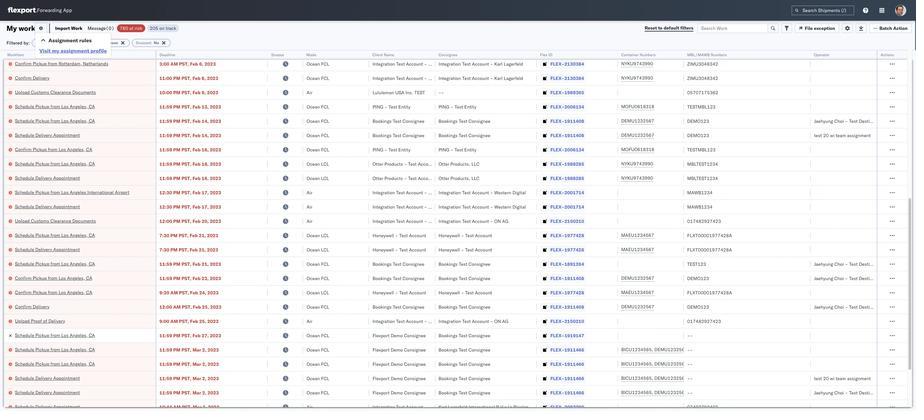 Task type: locate. For each thing, give the bounding box(es) containing it.
7:30 pm pst, feb 21, 2023 up 11:59 pm pst, feb 21, 2023
[[159, 247, 218, 253]]

am right '9:30'
[[170, 290, 178, 296]]

from inside button
[[48, 61, 57, 66]]

my work
[[7, 24, 35, 33]]

am right 10:44 at the bottom of page
[[173, 404, 181, 410]]

jaehyung choi - test destination agent for schedule pickup from los angeles, ca
[[814, 261, 896, 267]]

1 vertical spatial test
[[814, 376, 822, 381]]

Search Shipments (/) text field
[[792, 6, 854, 15]]

lcl for fourth schedule pickup from los angeles, ca link from the top
[[321, 233, 329, 238]]

schedule delivery appointment link for 5th schedule delivery appointment button from the bottom
[[15, 203, 80, 210]]

1 vertical spatial 1977428
[[565, 247, 584, 253]]

1 11:59 pm pst, feb 16, 2023 from the top
[[159, 147, 221, 153]]

delivery for third schedule delivery appointment button from the bottom of the page
[[35, 375, 52, 381]]

international
[[87, 189, 114, 195], [469, 404, 495, 410]]

2 2130384 from the top
[[565, 61, 584, 67]]

11:59 pm pst, mar 2, 2023
[[159, 347, 219, 353], [159, 361, 219, 367], [159, 376, 219, 381], [159, 390, 219, 396]]

2 vertical spatial 21,
[[202, 261, 209, 267]]

12:30 for schedule delivery appointment
[[159, 204, 172, 210]]

1 vertical spatial zimu3048342
[[687, 61, 718, 67]]

upload customs clearance documents
[[15, 46, 96, 52], [15, 89, 96, 95], [15, 218, 96, 224]]

7:30 for schedule delivery appointment
[[159, 247, 169, 253]]

1988285 for schedule delivery appointment
[[565, 175, 584, 181]]

clearance down the for
[[50, 46, 71, 52]]

12 fcl from the top
[[321, 347, 329, 353]]

2006134
[[565, 104, 584, 110], [565, 147, 584, 153]]

documents down netherlands
[[72, 89, 96, 95]]

2 vertical spatial assignment
[[847, 376, 871, 381]]

ocean lcl for third schedule pickup from los angeles, ca link from the top
[[307, 161, 329, 167]]

schedule delivery appointment link
[[15, 132, 80, 138], [15, 175, 80, 181], [15, 203, 80, 210], [15, 246, 80, 253], [15, 375, 80, 381], [15, 389, 80, 396], [15, 404, 80, 410]]

nyku9743990 for schedule pickup from los angeles, ca
[[621, 161, 653, 167]]

1 vertical spatial test 20 wi team assignment
[[814, 376, 871, 381]]

1 vertical spatial flex-2006134
[[551, 147, 584, 153]]

1 vertical spatial assignment
[[847, 132, 871, 138]]

5 resize handle column header from the left
[[428, 50, 435, 411]]

3 11:59 from the top
[[159, 132, 172, 138]]

numbers right mbl/mawb
[[711, 52, 727, 57]]

5 ocean lcl from the top
[[307, 290, 329, 296]]

3 documents from the top
[[72, 218, 96, 224]]

4 choi from the top
[[835, 304, 844, 310]]

22 flex- from the top
[[551, 347, 565, 353]]

confirm delivery link down workitem
[[15, 75, 49, 81]]

1 vertical spatial wi
[[830, 376, 835, 381]]

1 vertical spatial confirm delivery button
[[15, 303, 49, 311]]

12 ocean from the top
[[307, 261, 320, 267]]

5 fcl from the top
[[321, 118, 329, 124]]

0 vertical spatial mofu0618318
[[621, 104, 654, 110]]

zimu3048342 up the 05707175362
[[687, 75, 718, 81]]

2 vertical spatial 1977428
[[565, 290, 584, 296]]

2 testmbl123 from the top
[[687, 147, 716, 153]]

1 vertical spatial confirm pickup from los angeles, ca button
[[15, 275, 92, 282]]

1988285 for schedule pickup from los angeles, ca
[[565, 161, 584, 167]]

schedule pickup from los angeles international airport
[[15, 189, 129, 195]]

pickup inside schedule pickup from los angeles international airport link
[[35, 189, 49, 195]]

2 vertical spatial customs
[[31, 218, 49, 224]]

choi for schedule pickup from los angeles, ca
[[835, 261, 844, 267]]

1 upload from the top
[[15, 46, 30, 52]]

1 horizontal spatial numbers
[[711, 52, 727, 57]]

wi
[[830, 132, 835, 138], [830, 376, 835, 381]]

12:00 pm pst, feb 20, 2023
[[159, 218, 221, 224]]

otter products - test account
[[373, 161, 435, 167], [373, 175, 435, 181]]

mofu0618318 for 11:59 pm pst, feb 13, 2023
[[621, 104, 654, 110]]

17,
[[202, 190, 209, 196], [202, 204, 209, 210]]

0 horizontal spatial numbers
[[640, 52, 656, 57]]

20 flex- from the top
[[551, 318, 565, 324]]

2 vertical spatial confirm pickup from los angeles, ca link
[[15, 289, 92, 296]]

1 vertical spatial flex-1988285
[[551, 175, 584, 181]]

2 2006134 from the top
[[565, 147, 584, 153]]

18 flex- from the top
[[551, 290, 565, 296]]

numbers right container
[[640, 52, 656, 57]]

5 schedule delivery appointment link from the top
[[15, 375, 80, 381]]

integration
[[373, 47, 395, 52], [439, 47, 461, 52], [373, 61, 395, 67], [439, 61, 461, 67], [373, 75, 395, 81], [439, 75, 461, 81], [373, 190, 395, 196], [439, 190, 461, 196], [373, 204, 395, 210], [439, 204, 461, 210], [373, 218, 395, 224], [439, 218, 461, 224], [373, 318, 395, 324], [439, 318, 461, 324], [373, 404, 395, 410]]

1 vertical spatial maeu1234567
[[621, 247, 654, 253]]

1 clearance from the top
[[50, 46, 71, 52]]

3 destination from the top
[[859, 275, 883, 281]]

12:30 for schedule pickup from los angeles international airport
[[159, 190, 172, 196]]

from for third schedule pickup from los angeles, ca link from the top
[[51, 161, 60, 167]]

1 vertical spatial products
[[385, 175, 403, 181]]

numbers inside button
[[711, 52, 727, 57]]

8 resize handle column header from the left
[[676, 50, 684, 411]]

1 vertical spatial 1988285
[[565, 175, 584, 181]]

0 vertical spatial test 20 wi team assignment
[[814, 132, 871, 138]]

am right 9:00 on the bottom left of page
[[170, 318, 178, 324]]

2 confirm delivery link from the top
[[15, 303, 49, 310]]

0 vertical spatial flex-1977428
[[551, 233, 584, 238]]

2001714 for schedule delivery appointment
[[565, 204, 584, 210]]

0 vertical spatial confirm pickup from los angeles, ca
[[15, 146, 92, 152]]

destination for schedule pickup from los angeles, ca
[[859, 261, 883, 267]]

0 vertical spatial 2006134
[[565, 104, 584, 110]]

flex-1911408
[[551, 118, 584, 124], [551, 132, 584, 138], [551, 275, 584, 281], [551, 304, 584, 310]]

4 bicu1234565, from the top
[[621, 390, 653, 396]]

am for 10:44
[[173, 404, 181, 410]]

delivery for 7th schedule delivery appointment button
[[35, 404, 52, 410]]

flxt00001977428a for schedule pickup from los angeles, ca
[[687, 233, 732, 238]]

0 vertical spatial 11:59 pm pst, feb 14, 2023
[[159, 118, 221, 124]]

3 customs from the top
[[31, 218, 49, 224]]

1 vertical spatial 2006134
[[565, 147, 584, 153]]

customs for 12:00 pm pst, feb 20, 2023
[[31, 218, 49, 224]]

resize handle column header for deadline
[[260, 50, 268, 411]]

destination for schedule delivery appointment
[[859, 390, 883, 396]]

file exception button
[[795, 23, 840, 33], [795, 23, 840, 33]]

1 7:30 from the top
[[159, 233, 169, 238]]

los inside 'button'
[[61, 189, 69, 195]]

jaehyung for schedule delivery appointment
[[814, 390, 833, 396]]

test 20 wi team assignment
[[814, 132, 871, 138], [814, 376, 871, 381]]

0 vertical spatial customs
[[31, 46, 49, 52]]

2 vertical spatial 11:59 pm pst, feb 16, 2023
[[159, 175, 221, 181]]

2023 for schedule pickup from los angeles, ca button corresponding to 7:30 pm pst, feb 21, 2023
[[207, 233, 218, 238]]

0 vertical spatial upload customs clearance documents button
[[15, 89, 96, 96]]

ag
[[436, 218, 443, 224], [502, 218, 509, 224], [436, 318, 443, 324], [502, 318, 509, 324]]

7:30
[[159, 233, 169, 238], [159, 247, 169, 253]]

21, down 20,
[[199, 233, 206, 238]]

20 for demo123
[[823, 132, 829, 138]]

choi for schedule delivery appointment
[[835, 390, 844, 396]]

2,
[[202, 347, 207, 353], [202, 361, 207, 367], [202, 376, 207, 381], [202, 390, 207, 396]]

2 vertical spatial zimu3048342
[[687, 75, 718, 81]]

mofu0618318 for 11:59 pm pst, feb 16, 2023
[[621, 147, 654, 152]]

0 vertical spatial 11:59 pm pst, feb 16, 2023
[[159, 147, 221, 153]]

1 vertical spatial 7:30 pm pst, feb 21, 2023
[[159, 247, 218, 253]]

1 vertical spatial 2150210
[[565, 318, 584, 324]]

0 vertical spatial international
[[87, 189, 114, 195]]

zimu3048342 for 3:00 am pst, feb 6, 2023
[[687, 61, 718, 67]]

1 vertical spatial upload customs clearance documents button
[[15, 218, 96, 225]]

12:30 pm pst, feb 17, 2023 for schedule delivery appointment
[[159, 204, 221, 210]]

7 schedule delivery appointment button from the top
[[15, 404, 80, 411]]

2 flex-2150210 from the top
[[551, 318, 584, 324]]

0 vertical spatial mbltest1234
[[687, 161, 718, 167]]

1 vertical spatial otter products, llc
[[439, 175, 480, 181]]

visit my assignment profile link
[[39, 47, 107, 54]]

1 vertical spatial llc
[[472, 175, 480, 181]]

schedule pickup from los angeles, ca button
[[15, 103, 95, 110], [15, 117, 95, 125], [15, 160, 95, 168], [15, 232, 95, 239], [15, 261, 95, 268], [15, 346, 95, 353], [15, 361, 95, 368]]

schedule pickup from los angeles, ca button for 7:30 pm pst, feb 21, 2023
[[15, 232, 95, 239]]

1 horizontal spatial :
[[151, 40, 152, 45]]

flex-
[[551, 47, 565, 52], [551, 61, 565, 67], [551, 75, 565, 81], [551, 90, 565, 95], [551, 104, 565, 110], [551, 118, 565, 124], [551, 132, 565, 138], [551, 147, 565, 153], [551, 161, 565, 167], [551, 175, 565, 181], [551, 190, 565, 196], [551, 204, 565, 210], [551, 218, 565, 224], [551, 233, 565, 238], [551, 247, 565, 253], [551, 261, 565, 267], [551, 275, 565, 281], [551, 290, 565, 296], [551, 304, 565, 310], [551, 318, 565, 324], [551, 333, 565, 339], [551, 347, 565, 353], [551, 361, 565, 367], [551, 376, 565, 381], [551, 390, 565, 396], [551, 404, 565, 410]]

7:30 up 11:59 pm pst, feb 21, 2023
[[159, 247, 169, 253]]

work,
[[69, 40, 79, 45]]

1 vertical spatial flex-2130384
[[551, 61, 584, 67]]

am for 3:00
[[170, 61, 178, 67]]

upload
[[15, 46, 30, 52], [15, 89, 30, 95], [15, 218, 30, 224], [15, 318, 30, 324]]

0 vertical spatial testmbl123
[[687, 104, 716, 110]]

snooze
[[271, 52, 284, 57]]

1 vertical spatial 12:30
[[159, 204, 172, 210]]

12:00 for 12:00 pm pst, feb 20, 2023
[[159, 218, 172, 224]]

0 vertical spatial llc
[[472, 161, 480, 167]]

2023 for 4th schedule delivery appointment button from the top of the page
[[207, 247, 218, 253]]

12 ocean fcl from the top
[[307, 347, 329, 353]]

to
[[658, 25, 663, 31]]

flex-1988285 button
[[540, 159, 586, 169], [540, 159, 586, 169], [540, 174, 586, 183], [540, 174, 586, 183]]

2 2, from the top
[[202, 361, 207, 367]]

risk
[[135, 25, 142, 31]]

2130384 down flex id button on the right
[[565, 61, 584, 67]]

7:30 pm pst, feb 21, 2023 for schedule pickup from los angeles, ca
[[159, 233, 218, 238]]

2 vertical spatial maeu1234567
[[621, 290, 654, 295]]

0 vertical spatial documents
[[72, 46, 96, 52]]

7 schedule pickup from los angeles, ca link from the top
[[15, 346, 95, 353]]

4 ocean lcl from the top
[[307, 247, 329, 253]]

21, for fifth schedule pickup from los angeles, ca link from the top
[[202, 261, 209, 267]]

1 vertical spatial documents
[[72, 89, 96, 95]]

17 ocean from the top
[[307, 347, 320, 353]]

3 flex-2130384 from the top
[[551, 75, 584, 81]]

1 12:30 from the top
[[159, 190, 172, 196]]

test for demo123
[[814, 132, 822, 138]]

0 vertical spatial flex-2130384
[[551, 47, 584, 52]]

clearance down the schedule pickup from los angeles international airport 'button'
[[50, 218, 71, 224]]

2 confirm pickup from los angeles, ca button from the top
[[15, 275, 92, 282]]

confirm pickup from los angeles, ca for 9:30 am pst, feb 24, 2023
[[15, 289, 92, 295]]

0 vertical spatial 17,
[[202, 190, 209, 196]]

agent
[[884, 118, 896, 124], [884, 261, 896, 267], [884, 275, 896, 281], [884, 304, 896, 310], [884, 390, 896, 396]]

1 vertical spatial 11:59 pm pst, feb 16, 2023
[[159, 161, 221, 167]]

2023 for the confirm pickup from rotterdam, netherlands button
[[205, 61, 216, 67]]

confirm delivery link for 12:00 am pst, feb 25, 2023
[[15, 303, 49, 310]]

from for confirm pickup from rotterdam, netherlands link
[[48, 61, 57, 66]]

4 schedule pickup from los angeles, ca button from the top
[[15, 232, 95, 239]]

1 vertical spatial mawb1234
[[687, 204, 713, 210]]

2 schedule delivery appointment link from the top
[[15, 175, 80, 181]]

documents down angeles
[[72, 218, 96, 224]]

1 vertical spatial 14,
[[202, 132, 209, 138]]

progress
[[102, 40, 118, 45]]

1 vertical spatial 2130384
[[565, 61, 584, 67]]

0 vertical spatial flex-2006134
[[551, 104, 584, 110]]

confirm delivery button up proof
[[15, 303, 49, 311]]

3 lcl from the top
[[321, 233, 329, 238]]

international left b.v on the bottom right of page
[[469, 404, 495, 410]]

2 flexport demo consignee from the top
[[373, 347, 426, 353]]

3:00 am pst, feb 6, 2023
[[159, 61, 216, 67]]

test 20 wi team assignment for demo123
[[814, 132, 871, 138]]

12:30
[[159, 190, 172, 196], [159, 204, 172, 210]]

llc for schedule pickup from los angeles, ca
[[472, 161, 480, 167]]

2 ocean fcl from the top
[[307, 61, 329, 67]]

netherlands
[[83, 61, 108, 66]]

filtered
[[7, 40, 22, 46]]

flexport. image
[[8, 7, 37, 14]]

zimu3048342 down the filters
[[687, 47, 718, 52]]

1 14, from the top
[[202, 118, 209, 124]]

am
[[170, 61, 178, 67], [170, 290, 178, 296], [173, 304, 181, 310], [170, 318, 178, 324], [173, 404, 181, 410]]

10 11:59 from the top
[[159, 347, 172, 353]]

1 vertical spatial products,
[[451, 175, 470, 181]]

flex-2130384 down flex id button on the right
[[551, 61, 584, 67]]

2 vertical spatial confirm pickup from los angeles, ca
[[15, 289, 92, 295]]

products
[[385, 161, 403, 167], [385, 175, 403, 181]]

4 schedule from the top
[[15, 161, 34, 167]]

Search Work text field
[[697, 23, 768, 33]]

from for fifth schedule pickup from los angeles, ca link from the top
[[51, 261, 60, 267]]

2 vertical spatial flex-2130384
[[551, 75, 584, 81]]

3 confirm pickup from los angeles, ca button from the top
[[15, 289, 92, 296]]

operator
[[814, 52, 830, 57]]

6 resize handle column header from the left
[[529, 50, 537, 411]]

ca for 1st schedule pickup from los angeles, ca link from the bottom
[[89, 361, 95, 367]]

zimu3048342 down mbl/mawb
[[687, 61, 718, 67]]

11:00 pm pst, feb 6, 2023
[[159, 75, 218, 81]]

0 vertical spatial flex-2001714
[[551, 190, 584, 196]]

documents down blocked,
[[72, 46, 96, 52]]

los for schedule pickup from los angeles, ca button for 11:59 pm pst, feb 13, 2023
[[61, 104, 69, 109]]

0 vertical spatial confirm pickup from los angeles, ca link
[[15, 146, 92, 153]]

mawb1234
[[687, 190, 713, 196], [687, 204, 713, 210]]

numbers inside "button"
[[640, 52, 656, 57]]

1 vertical spatial 12:00
[[159, 304, 172, 310]]

10 flex- from the top
[[551, 175, 565, 181]]

25, down "24,"
[[202, 304, 209, 310]]

schedule pickup from los angeles, ca button for 11:59 pm pst, feb 21, 2023
[[15, 261, 95, 268]]

from for 1st schedule pickup from los angeles, ca link from the bottom
[[51, 361, 60, 367]]

from inside 'button'
[[51, 189, 60, 195]]

flex-2130384 for 3:00 am pst, feb 6, 2023
[[551, 61, 584, 67]]

205 on track
[[150, 25, 176, 31]]

0 vertical spatial flex-1988285
[[551, 161, 584, 167]]

0 vertical spatial 2001714
[[565, 190, 584, 196]]

container numbers
[[621, 52, 656, 57]]

2130384 up 1989365
[[565, 75, 584, 81]]

3 fcl from the top
[[321, 75, 329, 81]]

19 flex- from the top
[[551, 304, 565, 310]]

1 vertical spatial confirm pickup from los angeles, ca
[[15, 275, 92, 281]]

1 confirm from the top
[[15, 61, 32, 66]]

1 maeu1234567 from the top
[[621, 232, 654, 238]]

0 vertical spatial flex-2150210
[[551, 218, 584, 224]]

flex-2130384
[[551, 47, 584, 52], [551, 61, 584, 67], [551, 75, 584, 81]]

confirm pickup from los angeles, ca
[[15, 146, 92, 152], [15, 275, 92, 281], [15, 289, 92, 295]]

resize handle column header for workitem
[[148, 50, 156, 411]]

1 vertical spatial confirm delivery
[[15, 304, 49, 310]]

2 11:59 pm pst, feb 16, 2023 from the top
[[159, 161, 221, 167]]

pickup for 8th schedule pickup from los angeles, ca link from the bottom
[[35, 104, 49, 109]]

5 agent from the top
[[884, 390, 896, 396]]

-
[[424, 47, 427, 52], [490, 47, 493, 52], [424, 61, 427, 67], [490, 61, 493, 67], [424, 75, 427, 81], [490, 75, 493, 81], [439, 90, 441, 95], [441, 90, 444, 95], [385, 104, 387, 110], [451, 104, 453, 110], [845, 118, 848, 124], [385, 147, 387, 153], [451, 147, 453, 153], [404, 161, 407, 167], [404, 175, 407, 181], [424, 190, 427, 196], [490, 190, 493, 196], [424, 204, 427, 210], [490, 204, 493, 210], [424, 218, 427, 224], [490, 218, 493, 224], [395, 233, 398, 238], [461, 233, 464, 238], [395, 247, 398, 253], [461, 247, 464, 253], [845, 261, 848, 267], [845, 275, 848, 281], [395, 290, 398, 296], [461, 290, 464, 296], [845, 304, 848, 310], [424, 318, 427, 324], [490, 318, 493, 324], [687, 333, 690, 339], [690, 333, 693, 339], [687, 347, 690, 353], [690, 347, 693, 353], [687, 361, 690, 367], [690, 361, 693, 367], [687, 376, 690, 381], [690, 376, 693, 381], [687, 390, 690, 396], [690, 390, 693, 396], [845, 390, 848, 396], [424, 404, 427, 410]]

4 flexport demo consignee from the top
[[373, 376, 426, 381]]

--
[[439, 90, 444, 95], [687, 333, 693, 339], [687, 347, 693, 353], [687, 361, 693, 367], [687, 376, 693, 381], [687, 390, 693, 396]]

flex-1977428 for schedule delivery appointment
[[551, 247, 584, 253]]

6, down deadline button
[[199, 61, 203, 67]]

1 flex-2001714 from the top
[[551, 190, 584, 196]]

2 agent from the top
[[884, 261, 896, 267]]

3 2130384 from the top
[[565, 75, 584, 81]]

team for demo123
[[836, 132, 846, 138]]

11:59 pm pst, feb 21, 2023
[[159, 261, 221, 267]]

flxt00001977428a for confirm pickup from los angeles, ca
[[687, 290, 732, 296]]

lcl
[[321, 161, 329, 167], [321, 175, 329, 181], [321, 233, 329, 238], [321, 247, 329, 253], [321, 290, 329, 296]]

nyku9743990 for confirm pickup from rotterdam, netherlands
[[621, 61, 653, 67]]

11:59 pm pst, feb 13, 2023
[[159, 104, 221, 110]]

jaehyung choi - test destination agent
[[814, 118, 896, 124], [814, 261, 896, 267], [814, 275, 896, 281], [814, 304, 896, 310], [814, 390, 896, 396]]

test
[[814, 132, 822, 138], [814, 376, 822, 381]]

1 vertical spatial 2001714
[[565, 204, 584, 210]]

0 vertical spatial otter products, llc
[[439, 161, 480, 167]]

: left no on the top left
[[151, 40, 152, 45]]

ca for 8th schedule pickup from los angeles, ca link from the bottom
[[89, 104, 95, 109]]

7:30 down '12:00 pm pst, feb 20, 2023'
[[159, 233, 169, 238]]

0 vertical spatial confirm pickup from los angeles, ca button
[[15, 146, 92, 153]]

demo
[[391, 333, 403, 339], [391, 347, 403, 353], [391, 361, 403, 367], [391, 376, 403, 381], [391, 390, 403, 396]]

ca for confirm pickup from los angeles, ca link corresponding to 9:30 am pst, feb 24, 2023
[[86, 289, 92, 295]]

resize handle column header for mode
[[362, 50, 369, 411]]

0 vertical spatial 6,
[[199, 61, 203, 67]]

flex-2006134
[[551, 104, 584, 110], [551, 147, 584, 153]]

7:30 pm pst, feb 21, 2023 down '12:00 pm pst, feb 20, 2023'
[[159, 233, 218, 238]]

8 ocean fcl from the top
[[307, 261, 329, 267]]

15 schedule from the top
[[15, 390, 34, 395]]

0 vertical spatial team
[[836, 132, 846, 138]]

2 mbltest1234 from the top
[[687, 175, 718, 181]]

1 vertical spatial upload customs clearance documents link
[[15, 89, 96, 95]]

2 wi from the top
[[830, 376, 835, 381]]

confirm delivery button for 12:00 am pst, feb 25, 2023
[[15, 303, 49, 311]]

angeles, for 8th schedule pickup from los angeles, ca link from the bottom
[[70, 104, 88, 109]]

3 maeu1234567 from the top
[[621, 290, 654, 295]]

confirm delivery link up proof
[[15, 303, 49, 310]]

zimu3048342 for 11:00 pm pst, feb 6, 2023
[[687, 75, 718, 81]]

5 ocean fcl from the top
[[307, 118, 329, 124]]

6 ocean from the top
[[307, 132, 320, 138]]

confirm delivery down workitem
[[15, 75, 49, 81]]

6, up 9,
[[202, 75, 206, 81]]

0 vertical spatial confirm delivery
[[15, 75, 49, 81]]

0 vertical spatial test
[[814, 132, 822, 138]]

2023
[[204, 47, 215, 52], [205, 61, 216, 67], [207, 75, 218, 81], [207, 90, 218, 95], [210, 104, 221, 110], [210, 118, 221, 124], [210, 132, 221, 138], [210, 147, 221, 153], [210, 161, 221, 167], [210, 175, 221, 181], [210, 190, 221, 196], [210, 204, 221, 210], [210, 218, 221, 224], [207, 233, 218, 238], [207, 247, 218, 253], [210, 261, 221, 267], [210, 275, 221, 281], [207, 290, 219, 296], [210, 304, 221, 310], [207, 318, 219, 324], [210, 333, 221, 339], [208, 347, 219, 353], [208, 361, 219, 367], [208, 376, 219, 381], [208, 390, 219, 396], [208, 404, 219, 410]]

clearance for 12:00 pm pst, feb 20, 2023
[[50, 218, 71, 224]]

1 schedule delivery appointment link from the top
[[15, 132, 80, 138]]

2 schedule delivery appointment button from the top
[[15, 175, 80, 182]]

flex-1977428
[[551, 233, 584, 238], [551, 247, 584, 253], [551, 290, 584, 296]]

11:59 pm pst, feb 14, 2023 for jaehyung
[[159, 118, 221, 124]]

confirm pickup from los angeles, ca button for 9:30 am pst, feb 24, 2023
[[15, 289, 92, 296]]

7:30 pm pst, feb 21, 2023
[[159, 233, 218, 238], [159, 247, 218, 253]]

from
[[48, 61, 57, 66], [51, 104, 60, 109], [51, 118, 60, 124], [48, 146, 57, 152], [51, 161, 60, 167], [51, 189, 60, 195], [51, 232, 60, 238], [51, 261, 60, 267], [48, 275, 57, 281], [48, 289, 57, 295], [51, 332, 60, 338], [51, 347, 60, 352], [51, 361, 60, 367]]

1 vertical spatial team
[[836, 376, 846, 381]]

11:59 pm pst, feb 14, 2023 for test
[[159, 132, 221, 138]]

western
[[428, 190, 445, 196], [494, 190, 511, 196], [428, 204, 445, 210], [494, 204, 511, 210]]

flex-2130384 right flex
[[551, 47, 584, 52]]

0 vertical spatial 25,
[[202, 304, 209, 310]]

am up 9:00 am pst, feb 25, 2023
[[173, 304, 181, 310]]

1 : from the left
[[47, 40, 48, 45]]

0 vertical spatial 2150210
[[565, 218, 584, 224]]

los for 2nd schedule pickup from los angeles, ca button from the bottom
[[61, 347, 69, 352]]

0 vertical spatial 1988285
[[565, 161, 584, 167]]

confirm inside button
[[15, 61, 32, 66]]

0 vertical spatial confirm delivery link
[[15, 75, 49, 81]]

mofu0618318
[[621, 104, 654, 110], [621, 147, 654, 152]]

11:59 pm pst, feb 27, 2023
[[159, 333, 221, 339]]

flex-1989365
[[551, 90, 584, 95]]

1 vertical spatial 7:30
[[159, 247, 169, 253]]

bookings
[[373, 118, 392, 124], [439, 118, 458, 124], [373, 132, 392, 138], [439, 132, 458, 138], [373, 261, 392, 267], [439, 261, 458, 267], [373, 275, 392, 281], [439, 275, 458, 281], [373, 304, 392, 310], [439, 304, 458, 310], [439, 333, 458, 339], [439, 347, 458, 353], [439, 361, 458, 367], [439, 376, 458, 381], [439, 390, 458, 396]]

2 mawb1234 from the top
[[687, 204, 713, 210]]

1 vertical spatial 6,
[[202, 75, 206, 81]]

1 vertical spatial 12:30 pm pst, feb 17, 2023
[[159, 204, 221, 210]]

1 destination from the top
[[859, 118, 883, 124]]

0 vertical spatial 12:30 pm pst, feb 17, 2023
[[159, 190, 221, 196]]

3 11:59 pm pst, feb 16, 2023 from the top
[[159, 175, 221, 181]]

exception
[[814, 25, 835, 31]]

11:59 pm pst, feb 16, 2023 for confirm pickup from los angeles, ca
[[159, 147, 221, 153]]

3 upload customs clearance documents link from the top
[[15, 218, 96, 224]]

flex-1911408 button
[[540, 117, 586, 126], [540, 117, 586, 126], [540, 131, 586, 140], [540, 131, 586, 140], [540, 274, 586, 283], [540, 274, 586, 283], [540, 302, 586, 312], [540, 302, 586, 312]]

resize handle column header for consignee
[[529, 50, 537, 411]]

3 agent from the top
[[884, 275, 896, 281]]

6 schedule pickup from los angeles, ca from the top
[[15, 332, 95, 338]]

ca for confirm pickup from los angeles, ca link for 11:59 pm pst, feb 16, 2023
[[86, 146, 92, 152]]

filters
[[681, 25, 694, 31]]

clearance down the confirm pickup from rotterdam, netherlands button
[[50, 89, 71, 95]]

1 horizontal spatial international
[[469, 404, 495, 410]]

4 schedule pickup from los angeles, ca from the top
[[15, 232, 95, 238]]

7 fcl from the top
[[321, 147, 329, 153]]

batch
[[880, 25, 892, 31]]

1 vertical spatial flex-2001714
[[551, 204, 584, 210]]

schedule pickup from los angeles, ca for fifth schedule pickup from los angeles, ca link from the top
[[15, 261, 95, 267]]

flex-2130384 up the flex-1989365
[[551, 75, 584, 81]]

: left "ready"
[[47, 40, 48, 45]]

16,
[[202, 147, 209, 153], [202, 161, 209, 167], [202, 175, 209, 181]]

0 vertical spatial 16,
[[202, 147, 209, 153]]

12:00
[[159, 218, 172, 224], [159, 304, 172, 310]]

upload inside button
[[15, 318, 30, 324]]

message (0)
[[88, 25, 114, 31]]

2 flex-1911408 from the top
[[551, 132, 584, 138]]

3 ocean lcl from the top
[[307, 233, 329, 238]]

17, for schedule pickup from los angeles international airport
[[202, 190, 209, 196]]

0 vertical spatial assignment
[[61, 47, 89, 54]]

flex-1989365 button
[[540, 88, 586, 97], [540, 88, 586, 97]]

pickup inside confirm pickup from rotterdam, netherlands link
[[33, 61, 47, 66]]

import
[[55, 25, 70, 31]]

2097290
[[565, 404, 584, 410]]

1 vertical spatial confirm pickup from los angeles, ca link
[[15, 275, 92, 281]]

3 confirm pickup from los angeles, ca link from the top
[[15, 289, 92, 296]]

angeles, for third schedule pickup from los angeles, ca link from the top
[[70, 161, 88, 167]]

confirm delivery up proof
[[15, 304, 49, 310]]

0 horizontal spatial international
[[87, 189, 114, 195]]

ca for third schedule pickup from los angeles, ca link from the top
[[89, 161, 95, 167]]

2 appointment from the top
[[53, 175, 80, 181]]

6,
[[199, 61, 203, 67], [202, 75, 206, 81]]

16, for schedule pickup from los angeles, ca
[[202, 161, 209, 167]]

21, up 11:59 pm pst, feb 21, 2023
[[199, 247, 206, 253]]

reset to default filters
[[645, 25, 694, 31]]

assignment rules
[[48, 37, 92, 44]]

21, up "23," at the left bottom
[[202, 261, 209, 267]]

confirm delivery button down workitem
[[15, 75, 49, 82]]

wi for --
[[830, 376, 835, 381]]

6 fcl from the top
[[321, 132, 329, 138]]

0 vertical spatial 12:30
[[159, 190, 172, 196]]

10 ocean from the top
[[307, 233, 320, 238]]

0 vertical spatial 20
[[823, 132, 829, 138]]

1 vertical spatial 16,
[[202, 161, 209, 167]]

0 vertical spatial confirm delivery button
[[15, 75, 49, 82]]

2023 for third schedule delivery appointment button from the bottom of the page
[[208, 376, 219, 381]]

5 schedule pickup from los angeles, ca link from the top
[[15, 261, 95, 267]]

3 bicu1234565, from the top
[[621, 375, 653, 381]]

delivery
[[33, 75, 49, 81], [35, 132, 52, 138], [35, 175, 52, 181], [35, 204, 52, 209], [35, 247, 52, 252], [33, 304, 49, 310], [48, 318, 65, 324], [35, 375, 52, 381], [35, 390, 52, 395], [35, 404, 52, 410]]

confirm pickup from los angeles, ca link for 11:59 pm pst, feb 23, 2023
[[15, 275, 92, 281]]

10 resize handle column header from the left
[[869, 50, 877, 411]]

1 vertical spatial upload customs clearance documents
[[15, 89, 96, 95]]

10 schedule from the top
[[15, 261, 34, 267]]

3 16, from the top
[[202, 175, 209, 181]]

destination
[[859, 118, 883, 124], [859, 261, 883, 267], [859, 275, 883, 281], [859, 304, 883, 310], [859, 390, 883, 396]]

0 vertical spatial 017482927423
[[687, 218, 721, 224]]

11:59 pm pst, feb 14, 2023
[[159, 118, 221, 124], [159, 132, 221, 138]]

1 vertical spatial flex-1977428
[[551, 247, 584, 253]]

flexport for 11:59 pm pst, mar 2, 2023's schedule pickup from los angeles, ca button
[[373, 361, 390, 367]]

los
[[61, 104, 69, 109], [61, 118, 69, 124], [59, 146, 66, 152], [61, 161, 69, 167], [61, 189, 69, 195], [61, 232, 69, 238], [61, 261, 69, 267], [59, 275, 66, 281], [59, 289, 66, 295], [61, 332, 69, 338], [61, 347, 69, 352], [61, 361, 69, 367]]

1 vertical spatial mbltest1234
[[687, 175, 718, 181]]

25, for 12:00 am pst, feb 25, 2023
[[202, 304, 209, 310]]

1 mofu0618318 from the top
[[621, 104, 654, 110]]

mbltest1234 for schedule pickup from los angeles, ca
[[687, 161, 718, 167]]

5 schedule from the top
[[15, 175, 34, 181]]

3 jaehyung choi - test destination agent from the top
[[814, 275, 896, 281]]

confirm for 11:59 pm pst, feb 23, 2023
[[15, 275, 32, 281]]

am right 3:00
[[170, 61, 178, 67]]

0 vertical spatial otter products - test account
[[373, 161, 435, 167]]

agent for schedule pickup from los angeles, ca
[[884, 261, 896, 267]]

1977428
[[565, 233, 584, 238], [565, 247, 584, 253], [565, 290, 584, 296]]

2130384 right id
[[565, 47, 584, 52]]

1 confirm delivery button from the top
[[15, 75, 49, 82]]

app
[[63, 7, 72, 13]]

0 vertical spatial products
[[385, 161, 403, 167]]

2 vertical spatial upload customs clearance documents
[[15, 218, 96, 224]]

consignee
[[439, 52, 457, 57], [403, 118, 424, 124], [469, 118, 490, 124], [403, 132, 424, 138], [469, 132, 490, 138], [403, 261, 424, 267], [469, 261, 490, 267], [403, 275, 424, 281], [469, 275, 490, 281], [403, 304, 424, 310], [469, 304, 490, 310], [404, 333, 426, 339], [469, 333, 490, 339], [404, 347, 426, 353], [469, 347, 490, 353], [404, 361, 426, 367], [469, 361, 490, 367], [404, 376, 426, 381], [469, 376, 490, 381], [404, 390, 426, 396], [469, 390, 490, 396]]

4 lcl from the top
[[321, 247, 329, 253]]

flexport for second schedule delivery appointment button from the bottom of the page
[[373, 390, 390, 396]]

international left airport
[[87, 189, 114, 195]]

angeles, for 1st schedule pickup from los angeles, ca link from the bottom
[[70, 361, 88, 367]]

resize handle column header
[[148, 50, 156, 411], [260, 50, 268, 411], [296, 50, 303, 411], [362, 50, 369, 411], [428, 50, 435, 411], [529, 50, 537, 411], [610, 50, 618, 411], [676, 50, 684, 411], [803, 50, 811, 411], [869, 50, 877, 411], [900, 50, 907, 411]]

0 vertical spatial mawb1234
[[687, 190, 713, 196]]

delivery for confirm delivery button for 11:00 pm pst, feb 6, 2023
[[33, 75, 49, 81]]

25, up the 27,
[[199, 318, 206, 324]]



Task type: vqa. For each thing, say whether or not it's contained in the screenshot.
2nd the 'Vandelay' from right
no



Task type: describe. For each thing, give the bounding box(es) containing it.
file
[[805, 25, 813, 31]]

6 11:59 from the top
[[159, 175, 172, 181]]

bleckmann
[[513, 404, 537, 410]]

at
[[129, 25, 134, 31]]

12:30 pm pst, feb 17, 2023 for schedule pickup from los angeles international airport
[[159, 190, 221, 196]]

schedule delivery appointment link for 7th schedule delivery appointment button
[[15, 404, 80, 410]]

13 fcl from the top
[[321, 361, 329, 367]]

3 1911466 from the top
[[565, 376, 584, 381]]

9:30 am pst, feb 24, 2023
[[159, 290, 219, 296]]

4 1911408 from the top
[[565, 304, 584, 310]]

4 flex-1911466 from the top
[[551, 390, 584, 396]]

ocean lcl for confirm pickup from los angeles, ca link corresponding to 9:30 am pst, feb 24, 2023
[[307, 290, 329, 296]]

los for confirm pickup from los angeles, ca button corresponding to 11:59 pm pst, feb 23, 2023
[[59, 275, 66, 281]]

my
[[52, 47, 59, 54]]

10:00 pm pst, feb 9, 2023
[[159, 90, 218, 95]]

24 flex- from the top
[[551, 376, 565, 381]]

forwarding app
[[37, 7, 72, 13]]

reset to default filters button
[[641, 23, 697, 33]]

international inside 'button'
[[87, 189, 114, 195]]

los for 11:59 pm pst, feb 16, 2023's schedule pickup from los angeles, ca button
[[61, 161, 69, 167]]

2023 for 5th schedule delivery appointment button from the bottom
[[210, 204, 221, 210]]

1 flexport from the top
[[373, 333, 390, 339]]

2 confirm from the top
[[15, 75, 32, 81]]

status
[[36, 40, 47, 45]]

consignee inside button
[[439, 52, 457, 57]]

3:00
[[159, 61, 169, 67]]

documents for 12:00
[[72, 218, 96, 224]]

4 agent from the top
[[884, 304, 896, 310]]

20,
[[202, 218, 209, 224]]

jaehyung for schedule pickup from los angeles, ca
[[814, 261, 833, 267]]

confirm pickup from los angeles, ca for 11:59 pm pst, feb 23, 2023
[[15, 275, 92, 281]]

2006134 for 11:59 pm pst, feb 16, 2023
[[565, 147, 584, 153]]

message
[[88, 25, 106, 31]]

flex-1919147
[[551, 333, 584, 339]]

21 flex- from the top
[[551, 333, 565, 339]]

from for second schedule pickup from los angeles, ca link from the top
[[51, 118, 60, 124]]

7 ocean fcl from the top
[[307, 147, 329, 153]]

8 fcl from the top
[[321, 261, 329, 267]]

schedule inside schedule pickup from los angeles international airport link
[[15, 189, 34, 195]]

mode button
[[303, 51, 363, 58]]

23,
[[202, 275, 209, 281]]

3 resize handle column header from the left
[[296, 50, 303, 411]]

documents for 10:00
[[72, 89, 96, 95]]

lululemon
[[373, 90, 394, 95]]

confirm pickup from rotterdam, netherlands
[[15, 61, 108, 66]]

4 2, from the top
[[202, 390, 207, 396]]

forwarding
[[37, 7, 62, 13]]

pickup for 1st schedule pickup from los angeles, ca link from the bottom
[[35, 361, 49, 367]]

1 vertical spatial international
[[469, 404, 495, 410]]

27,
[[202, 333, 209, 339]]

angeles, for fifth schedule pickup from los angeles, ca link from the top
[[70, 261, 88, 267]]

pickup for confirm pickup from los angeles, ca link for 11:59 pm pst, feb 16, 2023
[[33, 146, 47, 152]]

1 schedule pickup from los angeles, ca link from the top
[[15, 103, 95, 110]]

10:44
[[159, 404, 172, 410]]

4 schedule delivery appointment button from the top
[[15, 246, 80, 253]]

1 agent from the top
[[884, 118, 896, 124]]

2023 for confirm pickup from los angeles, ca button related to 9:30 am pst, feb 24, 2023
[[207, 290, 219, 296]]

2023 for first schedule delivery appointment button
[[210, 132, 221, 138]]

17 flex- from the top
[[551, 275, 565, 281]]

work
[[19, 24, 35, 33]]

pickup for second schedule pickup from los angeles, ca link from the top
[[35, 118, 49, 124]]

1 11:59 pm pst, mar 2, 2023 from the top
[[159, 347, 219, 353]]

2 lcl from the top
[[321, 175, 329, 181]]

1 ocean fcl from the top
[[307, 47, 329, 52]]

id
[[548, 52, 552, 57]]

confirm pickup from los angeles, ca for 11:59 pm pst, feb 16, 2023
[[15, 146, 92, 152]]

1 customs from the top
[[31, 46, 49, 52]]

1 fcl from the top
[[321, 47, 329, 52]]

angeles, for 6th schedule pickup from los angeles, ca link from the top of the page
[[70, 332, 88, 338]]

schedule pickup from los angeles, ca button for 11:59 pm pst, feb 16, 2023
[[15, 160, 95, 168]]

6 flex- from the top
[[551, 118, 565, 124]]

upload proof of delivery button
[[15, 318, 65, 325]]

5 appointment from the top
[[53, 375, 80, 381]]

forwarding app link
[[8, 7, 72, 14]]

maeu1234567 for schedule delivery appointment
[[621, 247, 654, 253]]

mode
[[307, 52, 317, 57]]

24,
[[199, 290, 206, 296]]

numbers for container numbers
[[640, 52, 656, 57]]

reset
[[645, 25, 657, 31]]

1 upload customs clearance documents from the top
[[15, 46, 96, 52]]

client name
[[373, 52, 395, 57]]

9,
[[202, 90, 206, 95]]

confirm for 11:59 pm pst, feb 16, 2023
[[15, 146, 32, 152]]

5 air from the top
[[307, 318, 313, 324]]

mbl/mawb numbers button
[[684, 51, 805, 58]]

air for schedule pickup from los angeles international airport link
[[307, 190, 313, 196]]

pickup for confirm pickup from los angeles, ca link related to 11:59 pm pst, feb 23, 2023
[[33, 275, 47, 281]]

12:00 am pst, feb 25, 2023
[[159, 304, 221, 310]]

2 flex- from the top
[[551, 61, 565, 67]]

2 demo from the top
[[391, 347, 403, 353]]

15 ocean from the top
[[307, 304, 320, 310]]

status : ready for work, blocked, in progress
[[36, 40, 118, 45]]

confirm pickup from los angeles, ca link for 11:59 pm pst, feb 16, 2023
[[15, 146, 92, 153]]

proof
[[31, 318, 42, 324]]

by:
[[24, 40, 30, 46]]

workitem button
[[4, 51, 149, 58]]

flex-2130384 for 5:30 pm pst, feb 4, 2023
[[551, 47, 584, 52]]

upload proof of delivery link
[[15, 318, 65, 324]]

760
[[120, 25, 128, 31]]

20 ocean from the top
[[307, 390, 320, 396]]

1 demo from the top
[[391, 333, 403, 339]]

9 11:59 from the top
[[159, 333, 172, 339]]

13,
[[202, 104, 209, 110]]

filtered by:
[[7, 40, 30, 46]]

10:00
[[159, 90, 172, 95]]

2 ocean lcl from the top
[[307, 175, 329, 181]]

2 1911408 from the top
[[565, 132, 584, 138]]

confirm pickup from rotterdam, netherlands button
[[15, 60, 108, 67]]

resize handle column header for container numbers
[[676, 50, 684, 411]]

14 schedule from the top
[[15, 375, 34, 381]]

1 bicu1234565, demu1232567 from the top
[[621, 347, 688, 353]]

3 ocean from the top
[[307, 75, 320, 81]]

1 schedule delivery appointment button from the top
[[15, 132, 80, 139]]

schedule pickup from los angeles international airport link
[[15, 189, 129, 196]]

angeles, for second schedule pickup from los angeles, ca link from the top
[[70, 118, 88, 124]]

on
[[159, 25, 165, 31]]

: for status
[[47, 40, 48, 45]]

05707175362
[[687, 90, 718, 95]]

llc for schedule delivery appointment
[[472, 175, 480, 181]]

file exception
[[805, 25, 835, 31]]

15 flex- from the top
[[551, 247, 565, 253]]

flex-2001714 for schedule pickup from los angeles international airport
[[551, 190, 584, 196]]

11 resize handle column header from the left
[[900, 50, 907, 411]]

8 flex- from the top
[[551, 147, 565, 153]]

6 schedule pickup from los angeles, ca button from the top
[[15, 346, 95, 353]]

from for confirm pickup from los angeles, ca link related to 11:59 pm pst, feb 23, 2023
[[48, 275, 57, 281]]

karl lagerfeld international b.v c/o bleckmann
[[439, 404, 537, 410]]

confirm delivery for 12:00
[[15, 304, 49, 310]]

5 flex- from the top
[[551, 104, 565, 110]]

2001714 for schedule pickup from los angeles international airport
[[565, 190, 584, 196]]

4 jaehyung from the top
[[814, 304, 833, 310]]

upload customs clearance documents link for 12:00 pm pst, feb 20, 2023
[[15, 218, 96, 224]]

ready
[[50, 40, 61, 45]]

products, for schedule pickup from los angeles, ca
[[451, 161, 470, 167]]

15 ocean fcl from the top
[[307, 390, 329, 396]]

2023 for confirm pickup from los angeles, ca button corresponding to 11:59 pm pst, feb 23, 2023
[[210, 275, 221, 281]]

9:00
[[159, 318, 169, 324]]

in
[[97, 40, 101, 45]]

4 fcl from the top
[[321, 104, 329, 110]]

2023 for sixth schedule delivery appointment button from the bottom of the page
[[210, 175, 221, 181]]

client name button
[[369, 51, 429, 58]]

9 ocean from the top
[[307, 175, 320, 181]]

resize handle column header for mbl/mawb numbers
[[803, 50, 811, 411]]

20 for --
[[823, 376, 829, 381]]

testmbl123 for 11:59 pm pst, feb 16, 2023
[[687, 147, 716, 153]]

13 ocean fcl from the top
[[307, 361, 329, 367]]

mbl/mawb numbers
[[687, 52, 727, 57]]

4 11:59 pm pst, mar 2, 2023 from the top
[[159, 390, 219, 396]]

los for 11:59 pm pst, mar 2, 2023's schedule pickup from los angeles, ca button
[[61, 361, 69, 367]]

blocked,
[[80, 40, 96, 45]]

4 appointment from the top
[[53, 247, 80, 252]]

7:30 pm pst, feb 21, 2023 for schedule delivery appointment
[[159, 247, 218, 253]]

test123
[[687, 261, 706, 267]]

11 fcl from the top
[[321, 333, 329, 339]]

11:59 pm pst, feb 16, 2023 for schedule delivery appointment
[[159, 175, 221, 181]]

9 schedule from the top
[[15, 247, 34, 252]]

4,
[[199, 47, 203, 52]]

inc.
[[406, 90, 413, 95]]

3 bicu1234565, demu1232567 from the top
[[621, 375, 688, 381]]

profile
[[91, 47, 107, 54]]

2023 for 11:59 pm pst, mar 2, 2023's schedule pickup from los angeles, ca button
[[208, 361, 219, 367]]

visit
[[39, 47, 51, 54]]

rotterdam,
[[59, 61, 82, 66]]

los for the schedule pickup from los angeles international airport 'button'
[[61, 189, 69, 195]]

1 demo123 from the top
[[687, 118, 709, 124]]

pickup for confirm pickup from los angeles, ca link corresponding to 9:30 am pst, feb 24, 2023
[[33, 289, 47, 295]]

pickup for confirm pickup from rotterdam, netherlands link
[[33, 61, 47, 66]]

2 flex-1911466 from the top
[[551, 361, 584, 367]]

11:00
[[159, 75, 172, 81]]

team for --
[[836, 376, 846, 381]]

1989365
[[565, 90, 584, 95]]

2130384 for 11:00 pm pst, feb 6, 2023
[[565, 75, 584, 81]]

flex-2130384 for 11:00 pm pst, feb 6, 2023
[[551, 75, 584, 81]]

from for confirm pickup from los angeles, ca link for 11:59 pm pst, feb 16, 2023
[[48, 146, 57, 152]]

6 schedule delivery appointment from the top
[[15, 390, 80, 395]]

batch action button
[[869, 23, 912, 33]]

flex-1988285 for schedule pickup from los angeles, ca
[[551, 161, 584, 167]]

3 flexport demo consignee from the top
[[373, 361, 426, 367]]

2023 for the schedule pickup from los angeles international airport 'button'
[[210, 190, 221, 196]]

13 11:59 from the top
[[159, 390, 172, 396]]

6, for 11:00 pm pst, feb 6, 2023
[[202, 75, 206, 81]]

4 jaehyung choi - test destination agent from the top
[[814, 304, 896, 310]]

14, for jaehyung choi - test destination agent
[[202, 118, 209, 124]]

lcl for third schedule pickup from los angeles, ca link from the top
[[321, 161, 329, 167]]

upload proof of delivery
[[15, 318, 65, 324]]

rules
[[79, 37, 92, 44]]

flex id button
[[537, 51, 612, 58]]

8 schedule pickup from los angeles, ca link from the top
[[15, 361, 95, 367]]

3 demo from the top
[[391, 361, 403, 367]]

flex-2006134 for 11:59 pm pst, feb 16, 2023
[[551, 147, 584, 153]]

13 schedule from the top
[[15, 361, 34, 367]]

from for 8th schedule pickup from los angeles, ca link from the bottom
[[51, 104, 60, 109]]

otter products, llc for schedule delivery appointment
[[439, 175, 480, 181]]

2 1911466 from the top
[[565, 361, 584, 367]]

flex
[[540, 52, 547, 57]]

otter products - test account for schedule delivery appointment
[[373, 175, 435, 181]]

snoozed : no
[[136, 40, 159, 45]]

1 1911466 from the top
[[565, 347, 584, 353]]

7 ocean from the top
[[307, 147, 320, 153]]

6 appointment from the top
[[53, 390, 80, 395]]

confirm for 9:30 am pst, feb 24, 2023
[[15, 289, 32, 295]]

test for --
[[814, 376, 822, 381]]

10 fcl from the top
[[321, 304, 329, 310]]

9 ocean fcl from the top
[[307, 275, 329, 281]]

for
[[62, 40, 68, 45]]

flex-2150210 for 9:00 am pst, feb 25, 2023
[[551, 318, 584, 324]]

1 documents from the top
[[72, 46, 96, 52]]

numbers for mbl/mawb numbers
[[711, 52, 727, 57]]

1891264
[[565, 261, 584, 267]]

9:00 am pst, feb 25, 2023
[[159, 318, 219, 324]]

work
[[71, 25, 82, 31]]

angeles
[[70, 189, 86, 195]]

26 flex- from the top
[[551, 404, 565, 410]]

19 ocean from the top
[[307, 376, 320, 381]]

actions
[[881, 52, 894, 57]]

confirm pickup from los angeles, ca button for 11:59 pm pst, feb 23, 2023
[[15, 275, 92, 282]]

3 flex-1911466 from the top
[[551, 376, 584, 381]]

from for schedule pickup from los angeles international airport link
[[51, 189, 60, 195]]

flex-1977428 for confirm pickup from los angeles, ca
[[551, 290, 584, 296]]

(0)
[[106, 25, 114, 31]]

4 demo from the top
[[391, 376, 403, 381]]

lululemon usa inc. test
[[373, 90, 425, 95]]

lcl for confirm pickup from los angeles, ca link corresponding to 9:30 am pst, feb 24, 2023
[[321, 290, 329, 296]]

1 upload customs clearance documents link from the top
[[15, 46, 96, 52]]

flex-1977428 for schedule pickup from los angeles, ca
[[551, 233, 584, 238]]

flex-1988285 for schedule delivery appointment
[[551, 175, 584, 181]]

5:30 pm pst, feb 4, 2023
[[159, 47, 215, 52]]

2006134 for 11:59 pm pst, feb 13, 2023
[[565, 104, 584, 110]]

1 vertical spatial 21,
[[199, 247, 206, 253]]

flex-1891264
[[551, 261, 584, 267]]

1 appointment from the top
[[53, 132, 80, 138]]

9:30
[[159, 290, 169, 296]]

flex-2150210 for 12:00 pm pst, feb 20, 2023
[[551, 218, 584, 224]]

12 flex- from the top
[[551, 204, 565, 210]]

1 jaehyung choi - test destination agent from the top
[[814, 118, 896, 124]]

pickup for schedule pickup from los angeles international airport link
[[35, 189, 49, 195]]

batch action
[[880, 25, 908, 31]]

container numbers button
[[618, 51, 678, 58]]

11 ocean fcl from the top
[[307, 333, 329, 339]]

4 1911466 from the top
[[565, 390, 584, 396]]

6 confirm from the top
[[15, 304, 32, 310]]

1 2, from the top
[[202, 347, 207, 353]]

destination for confirm pickup from los angeles, ca
[[859, 275, 883, 281]]

2023 for schedule pickup from los angeles, ca button associated with 11:59 pm pst, feb 21, 2023
[[210, 261, 221, 267]]

3 schedule delivery appointment button from the top
[[15, 203, 80, 210]]

5 schedule delivery appointment button from the top
[[15, 375, 80, 382]]

4 bicu1234565, demu1232567 from the top
[[621, 390, 688, 396]]

7:30 for schedule pickup from los angeles, ca
[[159, 233, 169, 238]]

jaehyung choi - test destination agent for confirm pickup from los angeles, ca
[[814, 275, 896, 281]]

3 flex-1911408 from the top
[[551, 275, 584, 281]]

12 schedule from the top
[[15, 347, 34, 352]]

jaehyung choi - test destination agent for schedule delivery appointment
[[814, 390, 896, 396]]

07492792403
[[687, 404, 718, 410]]

assignment
[[48, 37, 78, 44]]

9 fcl from the top
[[321, 275, 329, 281]]

16, for confirm pickup from los angeles, ca
[[202, 147, 209, 153]]

of
[[43, 318, 47, 324]]

client
[[373, 52, 383, 57]]

choi for confirm pickup from los angeles, ca
[[835, 275, 844, 281]]

7 schedule delivery appointment from the top
[[15, 404, 80, 410]]

wi for demo123
[[830, 132, 835, 138]]



